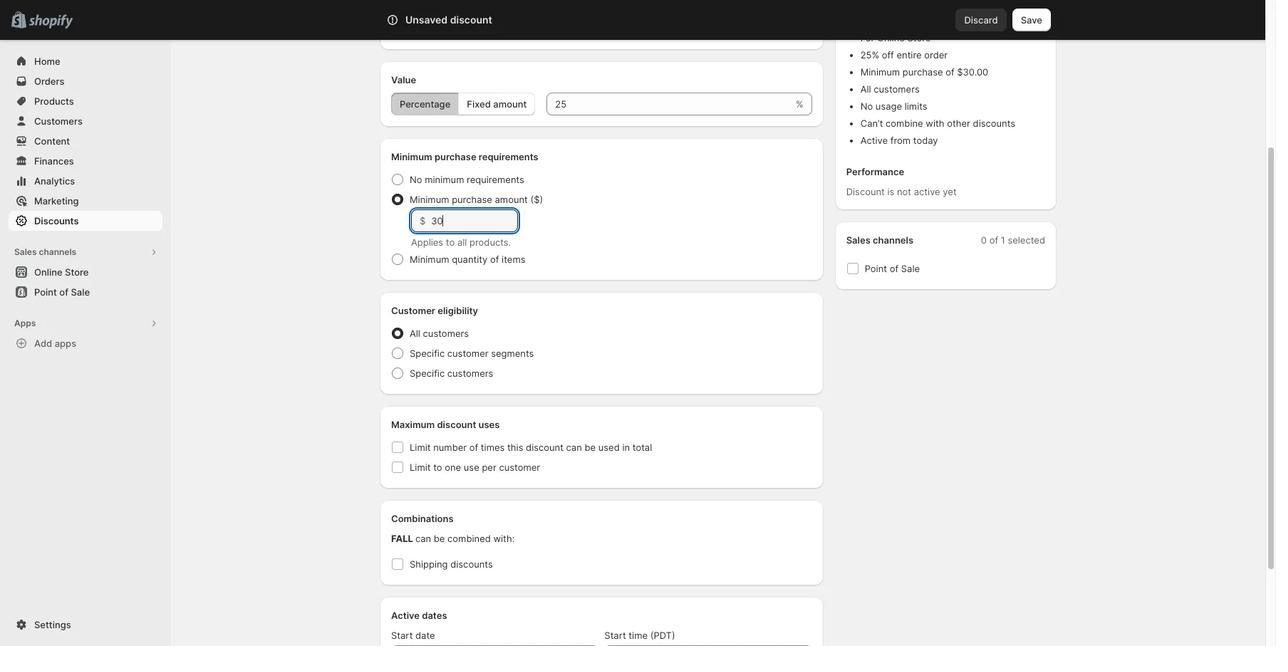 Task type: describe. For each thing, give the bounding box(es) containing it.
0 horizontal spatial active
[[391, 610, 420, 622]]

discounts
[[34, 215, 79, 227]]

limit to one use per customer
[[410, 462, 540, 473]]

home link
[[9, 51, 163, 71]]

yet
[[943, 186, 957, 197]]

sale inside button
[[71, 287, 90, 298]]

specific customer segments
[[410, 348, 534, 359]]

purchase inside the for online store 25% off entire order minimum purchase of $30.00 all customers no usage limits can't combine with other discounts active from today
[[903, 66, 944, 78]]

point of sale inside button
[[34, 287, 90, 298]]

limit for limit number of times this discount can be used in total
[[410, 442, 431, 453]]

analytics
[[34, 175, 75, 187]]

used
[[599, 442, 620, 453]]

amount inside button
[[494, 98, 527, 110]]

customers must enter this code at checkout.
[[391, 26, 589, 37]]

order
[[925, 49, 948, 61]]

1 vertical spatial customer
[[499, 462, 540, 473]]

1 vertical spatial discounts
[[451, 559, 493, 570]]

customers for customers must enter this code at checkout.
[[391, 26, 439, 37]]

limits
[[905, 101, 928, 112]]

1
[[1001, 235, 1006, 246]]

1 vertical spatial no
[[410, 174, 422, 185]]

2 vertical spatial discount
[[526, 442, 564, 453]]

online store button
[[0, 262, 171, 282]]

minimum for minimum purchase amount ($)
[[410, 194, 449, 205]]

settings link
[[9, 615, 163, 635]]

start time (pdt)
[[605, 630, 676, 642]]

enter
[[466, 26, 489, 37]]

0 horizontal spatial customer
[[448, 348, 489, 359]]

finances
[[34, 155, 74, 167]]

date
[[416, 630, 435, 642]]

apps
[[14, 318, 36, 329]]

online inside the for online store 25% off entire order minimum purchase of $30.00 all customers no usage limits can't combine with other discounts active from today
[[878, 32, 905, 43]]

time
[[629, 630, 648, 642]]

point of sale button
[[0, 282, 171, 302]]

number
[[434, 442, 467, 453]]

all inside the for online store 25% off entire order minimum purchase of $30.00 all customers no usage limits can't combine with other discounts active from today
[[861, 83, 872, 95]]

sales inside 'sales channels' button
[[14, 247, 37, 257]]

shipping discounts
[[410, 559, 493, 570]]

fixed amount button
[[459, 93, 536, 115]]

eligibility
[[438, 305, 478, 317]]

channels inside 'sales channels' button
[[39, 247, 76, 257]]

discard
[[965, 14, 999, 26]]

checkout.
[[546, 26, 589, 37]]

online inside button
[[34, 267, 62, 278]]

0 vertical spatial channels
[[873, 235, 914, 246]]

of inside button
[[59, 287, 68, 298]]

customers link
[[9, 111, 163, 131]]

start for start time (pdt)
[[605, 630, 626, 642]]

with:
[[494, 533, 515, 545]]

0 vertical spatial this
[[491, 26, 507, 37]]

shipping
[[410, 559, 448, 570]]

all customers
[[410, 328, 469, 339]]

save button
[[1013, 9, 1052, 31]]

usage
[[876, 101, 903, 112]]

entire
[[897, 49, 922, 61]]

0 vertical spatial sales
[[847, 235, 871, 246]]

performance
[[847, 166, 905, 178]]

maximum
[[391, 419, 435, 431]]

finances link
[[9, 151, 163, 171]]

(pdt)
[[651, 630, 676, 642]]

($)
[[531, 194, 543, 205]]

search button
[[426, 9, 840, 31]]

for
[[861, 32, 875, 43]]

combinations
[[391, 513, 454, 525]]

other
[[948, 118, 971, 129]]

minimum purchase requirements
[[391, 151, 539, 163]]

start date
[[391, 630, 435, 642]]

$30.00
[[958, 66, 989, 78]]

use
[[464, 462, 480, 473]]

customer eligibility
[[391, 305, 478, 317]]

customers inside the for online store 25% off entire order minimum purchase of $30.00 all customers no usage limits can't combine with other discounts active from today
[[874, 83, 920, 95]]

search
[[450, 14, 480, 26]]

combined
[[448, 533, 491, 545]]

orders link
[[9, 71, 163, 91]]

percentage button
[[391, 93, 459, 115]]

store inside the for online store 25% off entire order minimum purchase of $30.00 all customers no usage limits can't combine with other discounts active from today
[[908, 32, 931, 43]]

at
[[534, 26, 543, 37]]

products.
[[470, 237, 511, 248]]

one
[[445, 462, 461, 473]]

minimum purchase amount ($)
[[410, 194, 543, 205]]

sales channels inside button
[[14, 247, 76, 257]]

25%
[[861, 49, 880, 61]]

active dates
[[391, 610, 447, 622]]

1 horizontal spatial sale
[[902, 263, 920, 274]]

fall can be combined with:
[[391, 533, 515, 545]]

minimum quantity of items
[[410, 254, 526, 265]]

% text field
[[547, 93, 794, 115]]

discount for unsaved
[[450, 14, 492, 26]]

products
[[34, 96, 74, 107]]



Task type: locate. For each thing, give the bounding box(es) containing it.
point inside button
[[34, 287, 57, 298]]

discounts link
[[9, 211, 163, 231]]

0 vertical spatial limit
[[410, 442, 431, 453]]

requirements for no minimum requirements
[[467, 174, 525, 185]]

no up 'can't'
[[861, 101, 873, 112]]

1 vertical spatial customers
[[423, 328, 469, 339]]

online up the off
[[878, 32, 905, 43]]

0 vertical spatial can
[[566, 442, 582, 453]]

limit for limit to one use per customer
[[410, 462, 431, 473]]

amount left the ($)
[[495, 194, 528, 205]]

store inside button
[[65, 267, 89, 278]]

0 vertical spatial sales channels
[[847, 235, 914, 246]]

amount right fixed on the left top of the page
[[494, 98, 527, 110]]

to left all
[[446, 237, 455, 248]]

1 horizontal spatial no
[[861, 101, 873, 112]]

sales channels
[[847, 235, 914, 246], [14, 247, 76, 257]]

1 vertical spatial discount
[[437, 419, 476, 431]]

1 horizontal spatial online
[[878, 32, 905, 43]]

customer up the specific customers
[[448, 348, 489, 359]]

0 vertical spatial customers
[[391, 26, 439, 37]]

this right 'times'
[[508, 442, 524, 453]]

add apps
[[34, 338, 76, 349]]

1 vertical spatial amount
[[495, 194, 528, 205]]

minimum for minimum quantity of items
[[410, 254, 449, 265]]

purchase
[[903, 66, 944, 78], [435, 151, 477, 163], [452, 194, 493, 205]]

online store
[[34, 267, 89, 278]]

minimum
[[425, 174, 464, 185]]

off
[[882, 49, 895, 61]]

1 vertical spatial requirements
[[467, 174, 525, 185]]

1 vertical spatial limit
[[410, 462, 431, 473]]

1 vertical spatial to
[[434, 462, 442, 473]]

sales channels up online store
[[14, 247, 76, 257]]

must
[[442, 26, 463, 37]]

code
[[510, 26, 532, 37]]

purchase down no minimum requirements
[[452, 194, 493, 205]]

0 horizontal spatial all
[[410, 328, 421, 339]]

0 vertical spatial all
[[861, 83, 872, 95]]

minimum up minimum
[[391, 151, 433, 163]]

settings
[[34, 620, 71, 631]]

of
[[946, 66, 955, 78], [990, 235, 999, 246], [490, 254, 499, 265], [890, 263, 899, 274], [59, 287, 68, 298], [470, 442, 479, 453]]

unsaved
[[406, 14, 448, 26]]

1 horizontal spatial sales channels
[[847, 235, 914, 246]]

0 vertical spatial purchase
[[903, 66, 944, 78]]

channels down is
[[873, 235, 914, 246]]

applies to all products.
[[411, 237, 511, 248]]

customer
[[448, 348, 489, 359], [499, 462, 540, 473]]

requirements for minimum purchase requirements
[[479, 151, 539, 163]]

customers up usage
[[874, 83, 920, 95]]

0 horizontal spatial sales channels
[[14, 247, 76, 257]]

active down 'can't'
[[861, 135, 888, 146]]

online down 'sales channels' button
[[34, 267, 62, 278]]

0 horizontal spatial can
[[416, 533, 431, 545]]

0 vertical spatial point of sale
[[865, 263, 920, 274]]

customers down customer eligibility
[[423, 328, 469, 339]]

1 vertical spatial online
[[34, 267, 62, 278]]

1 horizontal spatial discounts
[[974, 118, 1016, 129]]

fixed amount
[[467, 98, 527, 110]]

apps
[[55, 338, 76, 349]]

amount
[[494, 98, 527, 110], [495, 194, 528, 205]]

0 vertical spatial store
[[908, 32, 931, 43]]

0 vertical spatial amount
[[494, 98, 527, 110]]

total
[[633, 442, 653, 453]]

add
[[34, 338, 52, 349]]

sales channels down is
[[847, 235, 914, 246]]

1 vertical spatial sale
[[71, 287, 90, 298]]

specific
[[410, 348, 445, 359], [410, 368, 445, 379]]

0 horizontal spatial store
[[65, 267, 89, 278]]

2 limit from the top
[[410, 462, 431, 473]]

from
[[891, 135, 911, 146]]

minimum for minimum purchase requirements
[[391, 151, 433, 163]]

$ text field
[[432, 210, 518, 232]]

discard button
[[956, 9, 1007, 31]]

2 start from the left
[[605, 630, 626, 642]]

of inside the for online store 25% off entire order minimum purchase of $30.00 all customers no usage limits can't combine with other discounts active from today
[[946, 66, 955, 78]]

0 horizontal spatial discounts
[[451, 559, 493, 570]]

1 vertical spatial sales channels
[[14, 247, 76, 257]]

point of sale
[[865, 263, 920, 274], [34, 287, 90, 298]]

specific for specific customers
[[410, 368, 445, 379]]

1 vertical spatial sales
[[14, 247, 37, 257]]

active
[[914, 186, 941, 197]]

requirements up no minimum requirements
[[479, 151, 539, 163]]

0 vertical spatial discounts
[[974, 118, 1016, 129]]

limit left one
[[410, 462, 431, 473]]

online store link
[[9, 262, 163, 282]]

customers
[[391, 26, 439, 37], [34, 115, 83, 127]]

0 vertical spatial discount
[[450, 14, 492, 26]]

discount
[[847, 186, 885, 197]]

0 vertical spatial customers
[[874, 83, 920, 95]]

purchase for amount
[[452, 194, 493, 205]]

1 horizontal spatial customer
[[499, 462, 540, 473]]

purchase for requirements
[[435, 151, 477, 163]]

1 horizontal spatial can
[[566, 442, 582, 453]]

0 horizontal spatial sales
[[14, 247, 37, 257]]

0 vertical spatial customer
[[448, 348, 489, 359]]

per
[[482, 462, 497, 473]]

0
[[982, 235, 987, 246]]

not
[[898, 186, 912, 197]]

discounts inside the for online store 25% off entire order minimum purchase of $30.00 all customers no usage limits can't combine with other discounts active from today
[[974, 118, 1016, 129]]

channels
[[873, 235, 914, 246], [39, 247, 76, 257]]

all
[[861, 83, 872, 95], [410, 328, 421, 339]]

customers left must
[[391, 26, 439, 37]]

1 vertical spatial be
[[434, 533, 445, 545]]

all down customer
[[410, 328, 421, 339]]

2 vertical spatial customers
[[448, 368, 494, 379]]

segments
[[491, 348, 534, 359]]

1 horizontal spatial point of sale
[[865, 263, 920, 274]]

0 horizontal spatial to
[[434, 462, 442, 473]]

0 horizontal spatial no
[[410, 174, 422, 185]]

point
[[865, 263, 888, 274], [34, 287, 57, 298]]

to for applies
[[446, 237, 455, 248]]

1 vertical spatial store
[[65, 267, 89, 278]]

sales
[[847, 235, 871, 246], [14, 247, 37, 257]]

1 vertical spatial all
[[410, 328, 421, 339]]

point of sale link
[[9, 282, 163, 302]]

content
[[34, 135, 70, 147]]

1 horizontal spatial start
[[605, 630, 626, 642]]

0 horizontal spatial online
[[34, 267, 62, 278]]

minimum up $
[[410, 194, 449, 205]]

1 horizontal spatial point
[[865, 263, 888, 274]]

be down combinations
[[434, 533, 445, 545]]

customers for customers
[[34, 115, 83, 127]]

1 horizontal spatial all
[[861, 83, 872, 95]]

0 vertical spatial to
[[446, 237, 455, 248]]

store up entire on the top of the page
[[908, 32, 931, 43]]

1 vertical spatial point
[[34, 287, 57, 298]]

specific for specific customer segments
[[410, 348, 445, 359]]

customers down products
[[34, 115, 83, 127]]

purchase down order
[[903, 66, 944, 78]]

limit number of times this discount can be used in total
[[410, 442, 653, 453]]

0 horizontal spatial sale
[[71, 287, 90, 298]]

1 horizontal spatial be
[[585, 442, 596, 453]]

save
[[1021, 14, 1043, 26]]

0 vertical spatial specific
[[410, 348, 445, 359]]

0 horizontal spatial customers
[[34, 115, 83, 127]]

for online store 25% off entire order minimum purchase of $30.00 all customers no usage limits can't combine with other discounts active from today
[[861, 32, 1016, 146]]

2 vertical spatial purchase
[[452, 194, 493, 205]]

2 specific from the top
[[410, 368, 445, 379]]

be
[[585, 442, 596, 453], [434, 533, 445, 545]]

to left one
[[434, 462, 442, 473]]

online
[[878, 32, 905, 43], [34, 267, 62, 278]]

1 vertical spatial purchase
[[435, 151, 477, 163]]

0 horizontal spatial channels
[[39, 247, 76, 257]]

sales up online store
[[14, 247, 37, 257]]

limit down the "maximum" on the left bottom of page
[[410, 442, 431, 453]]

times
[[481, 442, 505, 453]]

purchase up minimum
[[435, 151, 477, 163]]

customer down limit number of times this discount can be used in total
[[499, 462, 540, 473]]

discounts right other
[[974, 118, 1016, 129]]

channels up online store
[[39, 247, 76, 257]]

no
[[861, 101, 873, 112], [410, 174, 422, 185]]

maximum discount uses
[[391, 419, 500, 431]]

1 vertical spatial active
[[391, 610, 420, 622]]

0 horizontal spatial be
[[434, 533, 445, 545]]

combine
[[886, 118, 924, 129]]

uses
[[479, 419, 500, 431]]

in
[[623, 442, 630, 453]]

all
[[458, 237, 467, 248]]

no inside the for online store 25% off entire order minimum purchase of $30.00 all customers no usage limits can't combine with other discounts active from today
[[861, 101, 873, 112]]

active up start date
[[391, 610, 420, 622]]

shopify image
[[29, 15, 73, 29]]

discount is not active yet
[[847, 186, 957, 197]]

items
[[502, 254, 526, 265]]

minimum down the off
[[861, 66, 901, 78]]

start left date at the left of page
[[391, 630, 413, 642]]

discount for maximum
[[437, 419, 476, 431]]

minimum down applies
[[410, 254, 449, 265]]

customers down specific customer segments on the left bottom of page
[[448, 368, 494, 379]]

specific customers
[[410, 368, 494, 379]]

to for limit
[[434, 462, 442, 473]]

can left used on the left bottom
[[566, 442, 582, 453]]

requirements up minimum purchase amount ($)
[[467, 174, 525, 185]]

no minimum requirements
[[410, 174, 525, 185]]

customers for all customers
[[423, 328, 469, 339]]

0 vertical spatial sale
[[902, 263, 920, 274]]

unsaved discount
[[406, 14, 492, 26]]

0 horizontal spatial start
[[391, 630, 413, 642]]

1 horizontal spatial channels
[[873, 235, 914, 246]]

can't
[[861, 118, 884, 129]]

1 horizontal spatial to
[[446, 237, 455, 248]]

0 vertical spatial online
[[878, 32, 905, 43]]

no left minimum
[[410, 174, 422, 185]]

customer
[[391, 305, 436, 317]]

minimum inside the for online store 25% off entire order minimum purchase of $30.00 all customers no usage limits can't combine with other discounts active from today
[[861, 66, 901, 78]]

1 vertical spatial this
[[508, 442, 524, 453]]

1 horizontal spatial active
[[861, 135, 888, 146]]

1 specific from the top
[[410, 348, 445, 359]]

0 horizontal spatial point of sale
[[34, 287, 90, 298]]

requirements
[[479, 151, 539, 163], [467, 174, 525, 185]]

value
[[391, 74, 416, 86]]

0 vertical spatial requirements
[[479, 151, 539, 163]]

orders
[[34, 76, 64, 87]]

1 vertical spatial customers
[[34, 115, 83, 127]]

to
[[446, 237, 455, 248], [434, 462, 442, 473]]

1 vertical spatial point of sale
[[34, 287, 90, 298]]

home
[[34, 56, 60, 67]]

start left time
[[605, 630, 626, 642]]

1 horizontal spatial store
[[908, 32, 931, 43]]

this left code
[[491, 26, 507, 37]]

0 horizontal spatial point
[[34, 287, 57, 298]]

1 vertical spatial channels
[[39, 247, 76, 257]]

1 horizontal spatial customers
[[391, 26, 439, 37]]

today
[[914, 135, 939, 146]]

apps button
[[9, 314, 163, 334]]

be left used on the left bottom
[[585, 442, 596, 453]]

content link
[[9, 131, 163, 151]]

marketing link
[[9, 191, 163, 211]]

start for start date
[[391, 630, 413, 642]]

analytics link
[[9, 171, 163, 191]]

store down 'sales channels' button
[[65, 267, 89, 278]]

can down combinations
[[416, 533, 431, 545]]

1 start from the left
[[391, 630, 413, 642]]

0 vertical spatial active
[[861, 135, 888, 146]]

fall
[[391, 533, 413, 545]]

all down 25%
[[861, 83, 872, 95]]

0 of 1 selected
[[982, 235, 1046, 246]]

customers for specific customers
[[448, 368, 494, 379]]

1 horizontal spatial sales
[[847, 235, 871, 246]]

quantity
[[452, 254, 488, 265]]

active inside the for online store 25% off entire order minimum purchase of $30.00 all customers no usage limits can't combine with other discounts active from today
[[861, 135, 888, 146]]

1 vertical spatial specific
[[410, 368, 445, 379]]

0 vertical spatial no
[[861, 101, 873, 112]]

is
[[888, 186, 895, 197]]

0 vertical spatial be
[[585, 442, 596, 453]]

1 limit from the top
[[410, 442, 431, 453]]

discount
[[450, 14, 492, 26], [437, 419, 476, 431], [526, 442, 564, 453]]

0 vertical spatial point
[[865, 263, 888, 274]]

1 vertical spatial can
[[416, 533, 431, 545]]

sales down discount
[[847, 235, 871, 246]]

discounts down combined
[[451, 559, 493, 570]]

sales channels button
[[9, 242, 163, 262]]



Task type: vqa. For each thing, say whether or not it's contained in the screenshot.
the right to
yes



